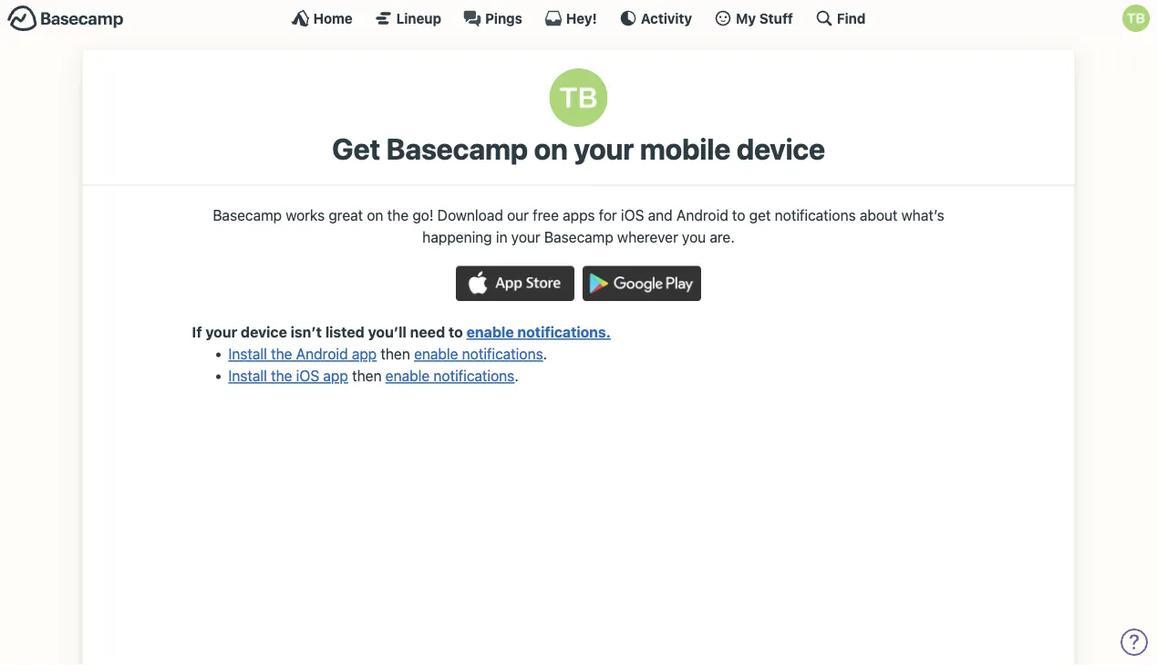 Task type: locate. For each thing, give the bounding box(es) containing it.
apps
[[563, 206, 595, 223]]

1 horizontal spatial .
[[543, 345, 547, 363]]

1 vertical spatial the
[[271, 345, 292, 363]]

your right if
[[206, 323, 237, 341]]

1 vertical spatial your
[[512, 228, 541, 245]]

home link
[[292, 9, 353, 27]]

0 vertical spatial basecamp
[[386, 131, 528, 166]]

0 horizontal spatial on
[[367, 206, 384, 223]]

your down our
[[512, 228, 541, 245]]

1 vertical spatial tim burton image
[[550, 68, 608, 127]]

if your device isn't listed you'll need to enable notifications. install the android app then enable notifications . install the ios app then enable notifications .
[[192, 323, 611, 384]]

0 vertical spatial tim burton image
[[1123, 5, 1150, 32]]

enable notifications link for install the android app
[[414, 345, 543, 363]]

on inside basecamp works great on the go! download our free apps for ios and android to get notifications about what's happening in your basecamp wherever you are.
[[367, 206, 384, 223]]

the
[[387, 206, 409, 223], [271, 345, 292, 363], [271, 367, 292, 384]]

on right great
[[367, 206, 384, 223]]

1 vertical spatial .
[[515, 367, 519, 384]]

activity
[[641, 10, 693, 26]]

1 vertical spatial app
[[323, 367, 348, 384]]

great
[[329, 206, 363, 223]]

notifications
[[775, 206, 856, 223], [462, 345, 543, 363], [434, 367, 515, 384]]

1 vertical spatial on
[[367, 206, 384, 223]]

if
[[192, 323, 202, 341]]

ios inside the if your device isn't listed you'll need to enable notifications. install the android app then enable notifications . install the ios app then enable notifications .
[[296, 367, 320, 384]]

basecamp up download
[[386, 131, 528, 166]]

tim burton image
[[1123, 5, 1150, 32], [550, 68, 608, 127]]

0 horizontal spatial app
[[323, 367, 348, 384]]

1 vertical spatial device
[[241, 323, 287, 341]]

what's
[[902, 206, 945, 223]]

activity link
[[619, 9, 693, 27]]

ios
[[621, 206, 645, 223], [296, 367, 320, 384]]

install
[[229, 345, 267, 363], [229, 367, 267, 384]]

0 vertical spatial android
[[677, 206, 729, 223]]

notifications right get
[[775, 206, 856, 223]]

are.
[[710, 228, 735, 245]]

install the android app link
[[229, 345, 377, 363]]

ios down install the android app 'link'
[[296, 367, 320, 384]]

basecamp down apps
[[545, 228, 614, 245]]

0 vertical spatial notifications
[[775, 206, 856, 223]]

0 horizontal spatial android
[[296, 345, 348, 363]]

1 vertical spatial to
[[449, 323, 463, 341]]

0 vertical spatial the
[[387, 206, 409, 223]]

to inside basecamp works great on the go! download our free apps for ios and android to get notifications about what's happening in your basecamp wherever you are.
[[733, 206, 746, 223]]

notifications inside basecamp works great on the go! download our free apps for ios and android to get notifications about what's happening in your basecamp wherever you are.
[[775, 206, 856, 223]]

device left isn't
[[241, 323, 287, 341]]

1 horizontal spatial on
[[534, 131, 568, 166]]

install down install the android app 'link'
[[229, 367, 267, 384]]

1 vertical spatial android
[[296, 345, 348, 363]]

1 vertical spatial ios
[[296, 367, 320, 384]]

android down isn't
[[296, 345, 348, 363]]

main element
[[0, 0, 1158, 36]]

lineup
[[397, 10, 442, 26]]

ios right the for
[[621, 206, 645, 223]]

mobile
[[640, 131, 731, 166]]

0 horizontal spatial your
[[206, 323, 237, 341]]

find
[[837, 10, 866, 26]]

2 vertical spatial notifications
[[434, 367, 515, 384]]

0 horizontal spatial to
[[449, 323, 463, 341]]

1 horizontal spatial app
[[352, 345, 377, 363]]

find button
[[816, 9, 866, 27]]

device
[[737, 131, 826, 166], [241, 323, 287, 341]]

1 horizontal spatial android
[[677, 206, 729, 223]]

enable
[[467, 323, 514, 341], [414, 345, 458, 363], [386, 367, 430, 384]]

basecamp
[[386, 131, 528, 166], [213, 206, 282, 223], [545, 228, 614, 245]]

1 horizontal spatial tim burton image
[[1123, 5, 1150, 32]]

basecamp left "works"
[[213, 206, 282, 223]]

1 horizontal spatial to
[[733, 206, 746, 223]]

1 horizontal spatial device
[[737, 131, 826, 166]]

0 horizontal spatial basecamp
[[213, 206, 282, 223]]

the up install the ios app link
[[271, 345, 292, 363]]

to left get
[[733, 206, 746, 223]]

then
[[381, 345, 410, 363], [352, 367, 382, 384]]

notifications down "enable notifications." "link"
[[462, 345, 543, 363]]

0 horizontal spatial tim burton image
[[550, 68, 608, 127]]

0 horizontal spatial ios
[[296, 367, 320, 384]]

0 horizontal spatial device
[[241, 323, 287, 341]]

in
[[496, 228, 508, 245]]

app down install the android app 'link'
[[323, 367, 348, 384]]

.
[[543, 345, 547, 363], [515, 367, 519, 384]]

enable notifications link
[[414, 345, 543, 363], [386, 367, 515, 384]]

device inside the if your device isn't listed you'll need to enable notifications. install the android app then enable notifications . install the ios app then enable notifications .
[[241, 323, 287, 341]]

your
[[574, 131, 634, 166], [512, 228, 541, 245], [206, 323, 237, 341]]

0 vertical spatial to
[[733, 206, 746, 223]]

android inside basecamp works great on the go! download our free apps for ios and android to get notifications about what's happening in your basecamp wherever you are.
[[677, 206, 729, 223]]

the left go!
[[387, 206, 409, 223]]

get
[[332, 131, 380, 166]]

on up free
[[534, 131, 568, 166]]

1 vertical spatial notifications
[[462, 345, 543, 363]]

install up install the ios app link
[[229, 345, 267, 363]]

1 horizontal spatial ios
[[621, 206, 645, 223]]

app
[[352, 345, 377, 363], [323, 367, 348, 384]]

notifications for about
[[775, 206, 856, 223]]

on
[[534, 131, 568, 166], [367, 206, 384, 223]]

2 horizontal spatial basecamp
[[545, 228, 614, 245]]

0 vertical spatial enable notifications link
[[414, 345, 543, 363]]

happening
[[423, 228, 492, 245]]

pings button
[[464, 9, 523, 27]]

1 vertical spatial basecamp
[[213, 206, 282, 223]]

0 vertical spatial your
[[574, 131, 634, 166]]

app down listed
[[352, 345, 377, 363]]

hey!
[[566, 10, 597, 26]]

device up get
[[737, 131, 826, 166]]

1 vertical spatial install
[[229, 367, 267, 384]]

0 vertical spatial ios
[[621, 206, 645, 223]]

2 horizontal spatial your
[[574, 131, 634, 166]]

0 vertical spatial then
[[381, 345, 410, 363]]

get basecamp on your mobile device
[[332, 131, 826, 166]]

android up you
[[677, 206, 729, 223]]

0 vertical spatial .
[[543, 345, 547, 363]]

1 horizontal spatial your
[[512, 228, 541, 245]]

the down install the android app 'link'
[[271, 367, 292, 384]]

android
[[677, 206, 729, 223], [296, 345, 348, 363]]

0 horizontal spatial .
[[515, 367, 519, 384]]

0 vertical spatial on
[[534, 131, 568, 166]]

1 vertical spatial enable notifications link
[[386, 367, 515, 384]]

2 vertical spatial basecamp
[[545, 228, 614, 245]]

your up the for
[[574, 131, 634, 166]]

2 vertical spatial enable
[[386, 367, 430, 384]]

to right need
[[449, 323, 463, 341]]

2 vertical spatial your
[[206, 323, 237, 341]]

to
[[733, 206, 746, 223], [449, 323, 463, 341]]

1 horizontal spatial basecamp
[[386, 131, 528, 166]]

stuff
[[760, 10, 794, 26]]

notifications down need
[[434, 367, 515, 384]]

0 vertical spatial install
[[229, 345, 267, 363]]



Task type: describe. For each thing, give the bounding box(es) containing it.
to inside the if your device isn't listed you'll need to enable notifications. install the android app then enable notifications . install the ios app then enable notifications .
[[449, 323, 463, 341]]

ios inside basecamp works great on the go! download our free apps for ios and android to get notifications about what's happening in your basecamp wherever you are.
[[621, 206, 645, 223]]

your inside basecamp works great on the go! download our free apps for ios and android to get notifications about what's happening in your basecamp wherever you are.
[[512, 228, 541, 245]]

1 install from the top
[[229, 345, 267, 363]]

0 vertical spatial enable
[[467, 323, 514, 341]]

enable notifications. link
[[467, 323, 611, 341]]

download on the app store image
[[456, 266, 575, 301]]

and
[[648, 206, 673, 223]]

wherever
[[618, 228, 679, 245]]

pings
[[485, 10, 523, 26]]

you
[[682, 228, 706, 245]]

2 install from the top
[[229, 367, 267, 384]]

for
[[599, 206, 617, 223]]

1 vertical spatial enable
[[414, 345, 458, 363]]

isn't
[[291, 323, 322, 341]]

hey! button
[[545, 9, 597, 27]]

about
[[860, 206, 898, 223]]

need
[[410, 323, 445, 341]]

my
[[736, 10, 756, 26]]

our
[[507, 206, 529, 223]]

get
[[750, 206, 771, 223]]

your inside the if your device isn't listed you'll need to enable notifications. install the android app then enable notifications . install the ios app then enable notifications .
[[206, 323, 237, 341]]

works
[[286, 206, 325, 223]]

switch accounts image
[[7, 5, 124, 33]]

download on the play store image
[[583, 266, 702, 301]]

2 vertical spatial the
[[271, 367, 292, 384]]

go!
[[413, 206, 434, 223]]

free
[[533, 206, 559, 223]]

download
[[438, 206, 504, 223]]

listed
[[326, 323, 365, 341]]

1 vertical spatial then
[[352, 367, 382, 384]]

notifications for .
[[462, 345, 543, 363]]

0 vertical spatial app
[[352, 345, 377, 363]]

basecamp works great on the go! download our free apps for ios and android to get notifications about what's happening in your basecamp wherever you are.
[[213, 206, 945, 245]]

lineup link
[[375, 9, 442, 27]]

notifications.
[[518, 323, 611, 341]]

home
[[313, 10, 353, 26]]

android inside the if your device isn't listed you'll need to enable notifications. install the android app then enable notifications . install the ios app then enable notifications .
[[296, 345, 348, 363]]

the inside basecamp works great on the go! download our free apps for ios and android to get notifications about what's happening in your basecamp wherever you are.
[[387, 206, 409, 223]]

you'll
[[368, 323, 407, 341]]

0 vertical spatial device
[[737, 131, 826, 166]]

tim burton image inside main element
[[1123, 5, 1150, 32]]

my stuff
[[736, 10, 794, 26]]

install the ios app link
[[229, 367, 348, 384]]

my stuff button
[[714, 9, 794, 27]]

enable notifications link for install the ios app
[[386, 367, 515, 384]]



Task type: vqa. For each thing, say whether or not it's contained in the screenshot.
"do" within Do the same sorts of to-dos over and over? Create a to-do list template with to-dos, notes, assignees, and more.
no



